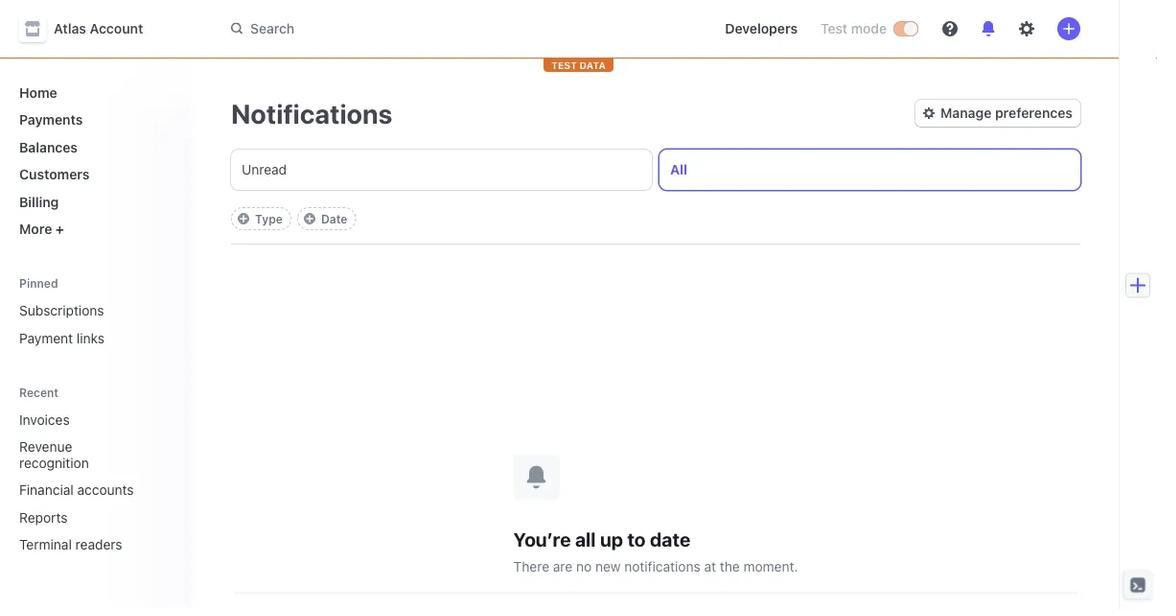 Task type: describe. For each thing, give the bounding box(es) containing it.
mode
[[851, 21, 887, 36]]

notifications
[[625, 558, 701, 574]]

up
[[600, 528, 623, 551]]

add type image
[[238, 213, 249, 224]]

subscriptions
[[19, 303, 104, 318]]

date
[[321, 212, 348, 225]]

recognition
[[19, 455, 89, 470]]

customers
[[19, 166, 90, 182]]

+
[[56, 221, 64, 237]]

new
[[596, 558, 621, 574]]

you're
[[514, 528, 571, 551]]

payments
[[19, 112, 83, 128]]

date
[[650, 528, 691, 551]]

recent
[[19, 385, 59, 399]]

at
[[704, 558, 717, 574]]

atlas account button
[[19, 15, 162, 42]]

all
[[670, 162, 688, 177]]

billing link
[[12, 186, 177, 217]]

no
[[576, 558, 592, 574]]

atlas
[[54, 21, 86, 36]]

you're all up to date there are no new notifications at the moment.
[[514, 528, 798, 574]]

customers link
[[12, 159, 177, 190]]

core navigation links element
[[12, 77, 177, 245]]

test mode
[[821, 21, 887, 36]]

invoices link
[[12, 404, 151, 435]]

data
[[580, 59, 606, 70]]

test data
[[552, 59, 606, 70]]

financial
[[19, 482, 74, 498]]

payments link
[[12, 104, 177, 135]]

manage
[[941, 105, 992, 121]]

reports link
[[12, 502, 151, 533]]

Search search field
[[220, 11, 695, 46]]

revenue recognition link
[[12, 431, 151, 478]]

unread
[[242, 162, 287, 177]]

developers link
[[718, 13, 806, 44]]

home link
[[12, 77, 177, 108]]

terminal readers
[[19, 537, 122, 552]]

test
[[552, 59, 577, 70]]

notifications
[[231, 97, 393, 129]]

balances link
[[12, 131, 177, 163]]



Task type: locate. For each thing, give the bounding box(es) containing it.
there
[[514, 558, 550, 574]]

toolbar
[[231, 207, 356, 230]]

recent element
[[0, 404, 193, 560]]

preferences
[[996, 105, 1073, 121]]

manage preferences
[[941, 105, 1073, 121]]

payment
[[19, 330, 73, 346]]

toolbar containing type
[[231, 207, 356, 230]]

settings image
[[1020, 21, 1035, 36]]

atlas account
[[54, 21, 143, 36]]

Search text field
[[220, 11, 695, 46]]

billing
[[19, 194, 59, 210]]

moment.
[[744, 558, 798, 574]]

tab list containing unread
[[231, 150, 1081, 190]]

revenue
[[19, 439, 72, 455]]

readers
[[75, 537, 122, 552]]

pinned navigation links element
[[12, 268, 181, 353]]

type
[[255, 212, 283, 225]]

invoices
[[19, 411, 70, 427]]

the
[[720, 558, 740, 574]]

reports
[[19, 509, 68, 525]]

manage preferences link
[[916, 100, 1081, 127]]

help image
[[943, 21, 958, 36]]

financial accounts
[[19, 482, 134, 498]]

test
[[821, 21, 848, 36]]

more
[[19, 221, 52, 237]]

are
[[553, 558, 573, 574]]

pinned
[[19, 276, 58, 290]]

more +
[[19, 221, 64, 237]]

payment links link
[[12, 322, 177, 353]]

all button
[[660, 150, 1081, 190]]

recent navigation links element
[[0, 376, 193, 560]]

developers
[[725, 21, 798, 36]]

all
[[575, 528, 596, 551]]

to
[[628, 528, 646, 551]]

pinned element
[[12, 295, 177, 353]]

account
[[90, 21, 143, 36]]

balances
[[19, 139, 78, 155]]

add date image
[[304, 213, 315, 224]]

subscriptions link
[[12, 295, 177, 326]]

terminal
[[19, 537, 72, 552]]

unread button
[[231, 150, 652, 190]]

tab list
[[231, 150, 1081, 190]]

revenue recognition
[[19, 439, 89, 470]]

links
[[77, 330, 104, 346]]

home
[[19, 84, 57, 100]]

search
[[250, 20, 295, 36]]

financial accounts link
[[12, 474, 151, 505]]

terminal readers link
[[12, 529, 151, 560]]

accounts
[[77, 482, 134, 498]]

payment links
[[19, 330, 104, 346]]



Task type: vqa. For each thing, say whether or not it's contained in the screenshot.
amount to the bottom
no



